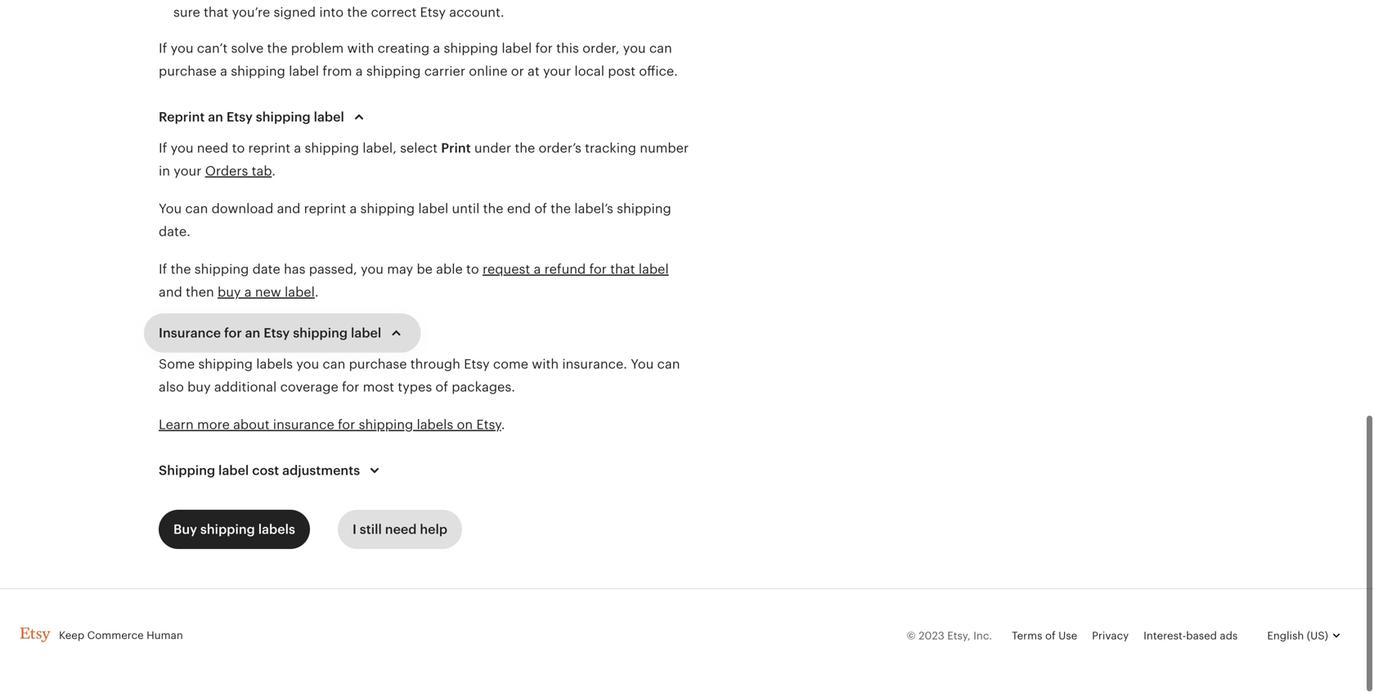 Task type: locate. For each thing, give the bounding box(es) containing it.
. inside "if the shipping date has passed, you may be able to request a refund for that label and then buy a new label ."
[[315, 286, 319, 300]]

0 vertical spatial from
[[371, 0, 401, 1]]

you inside "if the shipping date has passed, you may be able to request a refund for that label and then buy a new label ."
[[361, 263, 384, 277]]

and left then
[[159, 286, 182, 300]]

and
[[277, 202, 301, 217], [159, 286, 182, 300]]

terms of use
[[1012, 631, 1078, 643]]

email,
[[587, 0, 625, 1]]

0 vertical spatial and
[[277, 202, 301, 217]]

1 horizontal spatial you're
[[232, 6, 270, 20]]

the inside "if the shipping date has passed, you may be able to request a refund for that label and then buy a new label ."
[[171, 263, 191, 277]]

if inside if you can't solve the problem with creating a shipping label for this order, you can purchase a shipping label from a shipping carrier online or at your local post office.
[[159, 42, 167, 56]]

0 horizontal spatial to
[[232, 142, 245, 156]]

labels down insurance for an etsy shipping label
[[256, 358, 293, 372]]

0 vertical spatial you're
[[185, 0, 224, 1]]

shipping up additional
[[198, 358, 253, 372]]

1 horizontal spatial to
[[267, 0, 280, 1]]

reprint
[[248, 142, 291, 156], [304, 202, 346, 217]]

if up sure
[[173, 0, 182, 1]]

of
[[535, 202, 547, 217], [436, 381, 448, 395], [1046, 631, 1056, 643]]

1 vertical spatial labels
[[417, 418, 454, 433]]

label
[[338, 0, 368, 1], [502, 42, 532, 56], [289, 65, 319, 79], [314, 110, 344, 125], [418, 202, 449, 217], [639, 263, 669, 277], [285, 286, 315, 300], [351, 327, 382, 341], [219, 464, 249, 479]]

buy
[[218, 286, 241, 300], [187, 381, 211, 395]]

commerce
[[87, 630, 144, 642]]

2 vertical spatial .
[[501, 418, 505, 433]]

need right "still"
[[385, 523, 417, 538]]

in right 'notification'
[[541, 0, 552, 1]]

of left use
[[1046, 631, 1056, 643]]

the inside if you can't solve the problem with creating a shipping label for this order, you can purchase a shipping label from a shipping carrier online or at your local post office.
[[267, 42, 288, 56]]

1 horizontal spatial you
[[631, 358, 654, 372]]

shipping label cost adjustments button
[[144, 452, 400, 491]]

you
[[159, 202, 182, 217], [631, 358, 654, 372]]

to for need
[[232, 142, 245, 156]]

privacy
[[1093, 631, 1129, 643]]

etsy inside if you're trying to create a label from the order notification in your email, make sure that you're signed into the correct etsy account.
[[420, 6, 446, 20]]

0 horizontal spatial purchase
[[159, 65, 217, 79]]

can up date.
[[185, 202, 208, 217]]

0 horizontal spatial you're
[[185, 0, 224, 1]]

the up then
[[171, 263, 191, 277]]

shipping right 'label's'
[[617, 202, 672, 217]]

select
[[400, 142, 438, 156]]

can't
[[197, 42, 228, 56]]

0 horizontal spatial and
[[159, 286, 182, 300]]

if down "reprint" on the top left of page
[[159, 142, 167, 156]]

the
[[405, 0, 425, 1], [347, 6, 368, 20], [267, 42, 288, 56], [515, 142, 535, 156], [483, 202, 504, 217], [551, 202, 571, 217], [171, 263, 191, 277]]

to right able
[[466, 263, 479, 277]]

end
[[507, 202, 531, 217]]

0 horizontal spatial .
[[272, 164, 276, 179]]

1 vertical spatial that
[[611, 263, 635, 277]]

refund
[[545, 263, 586, 277]]

0 vertical spatial with
[[347, 42, 374, 56]]

of right "end"
[[535, 202, 547, 217]]

1 vertical spatial of
[[436, 381, 448, 395]]

1 vertical spatial you're
[[232, 6, 270, 20]]

if inside if you're trying to create a label from the order notification in your email, make sure that you're signed into the correct etsy account.
[[173, 0, 182, 1]]

if for if you're trying to create a label from the order notification in your email, make sure that you're signed into the correct etsy account.
[[173, 0, 182, 1]]

1 vertical spatial purchase
[[349, 358, 407, 372]]

you up date.
[[159, 202, 182, 217]]

shipping left label,
[[305, 142, 359, 156]]

human
[[147, 630, 183, 642]]

2 vertical spatial your
[[174, 164, 202, 179]]

to up orders tab link
[[232, 142, 245, 156]]

0 vertical spatial that
[[204, 6, 229, 20]]

labels
[[256, 358, 293, 372], [417, 418, 454, 433], [258, 523, 295, 538]]

you're up sure
[[185, 0, 224, 1]]

1 vertical spatial you
[[631, 358, 654, 372]]

2 vertical spatial of
[[1046, 631, 1056, 643]]

you
[[171, 42, 194, 56], [623, 42, 646, 56], [171, 142, 194, 156], [361, 263, 384, 277], [296, 358, 319, 372]]

in down "reprint" on the top left of page
[[159, 164, 170, 179]]

insurance for an etsy shipping label
[[159, 327, 382, 341]]

1 horizontal spatial purchase
[[349, 358, 407, 372]]

0 vertical spatial reprint
[[248, 142, 291, 156]]

to inside if you're trying to create a label from the order notification in your email, make sure that you're signed into the correct etsy account.
[[267, 0, 280, 1]]

reprint up tab
[[248, 142, 291, 156]]

labels down shipping label cost adjustments dropdown button
[[258, 523, 295, 538]]

purchase down the can't
[[159, 65, 217, 79]]

reprint inside you can download and reprint a shipping label until the end of the label's shipping date.
[[304, 202, 346, 217]]

a inside you can download and reprint a shipping label until the end of the label's shipping date.
[[350, 202, 357, 217]]

types
[[398, 381, 432, 395]]

able
[[436, 263, 463, 277]]

labels left on
[[417, 418, 454, 433]]

if you can't solve the problem with creating a shipping label for this order, you can purchase a shipping label from a shipping carrier online or at your local post office.
[[159, 42, 678, 79]]

terms
[[1012, 631, 1043, 643]]

an
[[208, 110, 223, 125], [245, 327, 261, 341]]

post
[[608, 65, 636, 79]]

be
[[417, 263, 433, 277]]

purchase
[[159, 65, 217, 79], [349, 358, 407, 372]]

0 horizontal spatial from
[[323, 65, 352, 79]]

reprint an etsy shipping label button
[[144, 98, 384, 137]]

through
[[411, 358, 461, 372]]

shipping down most
[[359, 418, 413, 433]]

reprint for and
[[304, 202, 346, 217]]

need for help
[[385, 523, 417, 538]]

that inside "if the shipping date has passed, you may be able to request a refund for that label and then buy a new label ."
[[611, 263, 635, 277]]

with
[[347, 42, 374, 56], [532, 358, 559, 372]]

0 vertical spatial in
[[541, 0, 552, 1]]

0 vertical spatial to
[[267, 0, 280, 1]]

you're down trying
[[232, 6, 270, 20]]

0 vertical spatial purchase
[[159, 65, 217, 79]]

to up 'signed'
[[267, 0, 280, 1]]

can up office.
[[650, 42, 672, 56]]

insurance for an etsy shipping label button
[[144, 314, 421, 354]]

for
[[536, 42, 553, 56], [590, 263, 607, 277], [224, 327, 242, 341], [342, 381, 360, 395], [338, 418, 355, 433]]

you left may
[[361, 263, 384, 277]]

1 horizontal spatial of
[[535, 202, 547, 217]]

that inside if you're trying to create a label from the order notification in your email, make sure that you're signed into the correct etsy account.
[[204, 6, 229, 20]]

if you need to reprint a shipping label, select print
[[159, 142, 471, 156]]

0 vertical spatial of
[[535, 202, 547, 217]]

0 vertical spatial buy
[[218, 286, 241, 300]]

buy shipping labels
[[173, 523, 295, 538]]

can right insurance.
[[658, 358, 680, 372]]

1 vertical spatial with
[[532, 358, 559, 372]]

adjustments
[[282, 464, 360, 479]]

buy
[[173, 523, 197, 538]]

the up "correct"
[[405, 0, 425, 1]]

0 horizontal spatial that
[[204, 6, 229, 20]]

1 vertical spatial buy
[[187, 381, 211, 395]]

. down if you need to reprint a shipping label, select print
[[272, 164, 276, 179]]

. down passed,
[[315, 286, 319, 300]]

© 2023 etsy, inc.
[[907, 631, 993, 643]]

request
[[483, 263, 531, 277]]

your
[[556, 0, 584, 1], [543, 65, 571, 79], [174, 164, 202, 179]]

0 vertical spatial labels
[[256, 358, 293, 372]]

(us)
[[1308, 631, 1329, 643]]

shipping
[[159, 464, 215, 479]]

buy right then
[[218, 286, 241, 300]]

an down buy a new label link
[[245, 327, 261, 341]]

reprint for to
[[248, 142, 291, 156]]

may
[[387, 263, 413, 277]]

your left email,
[[556, 0, 584, 1]]

0 horizontal spatial buy
[[187, 381, 211, 395]]

0 horizontal spatial you
[[159, 202, 182, 217]]

the left "end"
[[483, 202, 504, 217]]

download
[[212, 202, 274, 217]]

of down through
[[436, 381, 448, 395]]

0 horizontal spatial reprint
[[248, 142, 291, 156]]

the right under
[[515, 142, 535, 156]]

1 vertical spatial and
[[159, 286, 182, 300]]

2 horizontal spatial of
[[1046, 631, 1056, 643]]

0 horizontal spatial with
[[347, 42, 374, 56]]

that right sure
[[204, 6, 229, 20]]

privacy link
[[1093, 631, 1129, 643]]

reprint up passed,
[[304, 202, 346, 217]]

the right solve on the left
[[267, 42, 288, 56]]

interest-
[[1144, 631, 1187, 643]]

to for trying
[[267, 0, 280, 1]]

that
[[204, 6, 229, 20], [611, 263, 635, 277]]

1 horizontal spatial in
[[541, 0, 552, 1]]

1 horizontal spatial reprint
[[304, 202, 346, 217]]

.
[[272, 164, 276, 179], [315, 286, 319, 300], [501, 418, 505, 433]]

1 vertical spatial in
[[159, 164, 170, 179]]

0 horizontal spatial in
[[159, 164, 170, 179]]

and right 'download'
[[277, 202, 301, 217]]

if inside "if the shipping date has passed, you may be able to request a refund for that label and then buy a new label ."
[[159, 263, 167, 277]]

shipping up then
[[195, 263, 249, 277]]

you inside some shipping labels you can purchase through etsy come with insurance. you can also buy additional coverage for most types of packages.
[[296, 358, 319, 372]]

2 horizontal spatial to
[[466, 263, 479, 277]]

your inside if you can't solve the problem with creating a shipping label for this order, you can purchase a shipping label from a shipping carrier online or at your local post office.
[[543, 65, 571, 79]]

you right insurance.
[[631, 358, 654, 372]]

with left creating
[[347, 42, 374, 56]]

1 horizontal spatial buy
[[218, 286, 241, 300]]

etsy down order
[[420, 6, 446, 20]]

that right refund in the left of the page
[[611, 263, 635, 277]]

order's
[[539, 142, 582, 156]]

label,
[[363, 142, 397, 156]]

buy right also
[[187, 381, 211, 395]]

1 horizontal spatial that
[[611, 263, 635, 277]]

1 vertical spatial to
[[232, 142, 245, 156]]

labels inside some shipping labels you can purchase through etsy come with insurance. you can also buy additional coverage for most types of packages.
[[256, 358, 293, 372]]

1 vertical spatial your
[[543, 65, 571, 79]]

from up "correct"
[[371, 0, 401, 1]]

signed
[[274, 6, 316, 20]]

0 horizontal spatial need
[[197, 142, 229, 156]]

has
[[284, 263, 306, 277]]

0 vertical spatial you
[[159, 202, 182, 217]]

1 horizontal spatial need
[[385, 523, 417, 538]]

0 horizontal spatial an
[[208, 110, 223, 125]]

in
[[541, 0, 552, 1], [159, 164, 170, 179]]

you down "reprint" on the top left of page
[[171, 142, 194, 156]]

need up orders
[[197, 142, 229, 156]]

based
[[1187, 631, 1218, 643]]

shipping
[[444, 42, 498, 56], [231, 65, 285, 79], [366, 65, 421, 79], [256, 110, 311, 125], [305, 142, 359, 156], [360, 202, 415, 217], [617, 202, 672, 217], [195, 263, 249, 277], [293, 327, 348, 341], [198, 358, 253, 372], [359, 418, 413, 433], [200, 523, 255, 538]]

additional
[[214, 381, 277, 395]]

shipping down under the order's tracking number in your at the top
[[360, 202, 415, 217]]

learn more about insurance for shipping labels on etsy .
[[159, 418, 505, 433]]

if left the can't
[[159, 42, 167, 56]]

. right on
[[501, 418, 505, 433]]

©
[[907, 631, 916, 643]]

can
[[650, 42, 672, 56], [185, 202, 208, 217], [323, 358, 346, 372], [658, 358, 680, 372]]

0 vertical spatial your
[[556, 0, 584, 1]]

your left orders
[[174, 164, 202, 179]]

1 vertical spatial an
[[245, 327, 261, 341]]

keep commerce human
[[59, 630, 183, 642]]

if down date.
[[159, 263, 167, 277]]

date.
[[159, 225, 191, 240]]

purchase up most
[[349, 358, 407, 372]]

1 horizontal spatial .
[[315, 286, 319, 300]]

2 vertical spatial to
[[466, 263, 479, 277]]

1 horizontal spatial from
[[371, 0, 401, 1]]

an right "reprint" on the top left of page
[[208, 110, 223, 125]]

2 vertical spatial labels
[[258, 523, 295, 538]]

from down problem
[[323, 65, 352, 79]]

with inside some shipping labels you can purchase through etsy come with insurance. you can also buy additional coverage for most types of packages.
[[532, 358, 559, 372]]

need
[[197, 142, 229, 156], [385, 523, 417, 538]]

you up coverage at the left bottom
[[296, 358, 319, 372]]

2 horizontal spatial .
[[501, 418, 505, 433]]

purchase inside some shipping labels you can purchase through etsy come with insurance. you can also buy additional coverage for most types of packages.
[[349, 358, 407, 372]]

shipping inside some shipping labels you can purchase through etsy come with insurance. you can also buy additional coverage for most types of packages.
[[198, 358, 253, 372]]

0 vertical spatial need
[[197, 142, 229, 156]]

your right at
[[543, 65, 571, 79]]

1 vertical spatial from
[[323, 65, 352, 79]]

0 vertical spatial an
[[208, 110, 223, 125]]

problem
[[291, 42, 344, 56]]

1 vertical spatial reprint
[[304, 202, 346, 217]]

1 horizontal spatial with
[[532, 358, 559, 372]]

online
[[469, 65, 508, 79]]

from
[[371, 0, 401, 1], [323, 65, 352, 79]]

1 horizontal spatial and
[[277, 202, 301, 217]]

this
[[557, 42, 579, 56]]

1 vertical spatial need
[[385, 523, 417, 538]]

etsy up packages.
[[464, 358, 490, 372]]

with right come
[[532, 358, 559, 372]]

1 vertical spatial .
[[315, 286, 319, 300]]

ads
[[1220, 631, 1238, 643]]

at
[[528, 65, 540, 79]]

1 horizontal spatial an
[[245, 327, 261, 341]]

0 horizontal spatial of
[[436, 381, 448, 395]]



Task type: describe. For each thing, give the bounding box(es) containing it.
and inside you can download and reprint a shipping label until the end of the label's shipping date.
[[277, 202, 301, 217]]

shipping label cost adjustments
[[159, 464, 360, 479]]

insurance
[[159, 327, 221, 341]]

and inside "if the shipping date has passed, you may be able to request a refund for that label and then buy a new label ."
[[159, 286, 182, 300]]

then
[[186, 286, 214, 300]]

buy inside some shipping labels you can purchase through etsy come with insurance. you can also buy additional coverage for most types of packages.
[[187, 381, 211, 395]]

english (us) button
[[1253, 617, 1355, 656]]

until
[[452, 202, 480, 217]]

sure
[[173, 6, 200, 20]]

trying
[[227, 0, 264, 1]]

under the order's tracking number in your
[[159, 142, 689, 179]]

office.
[[639, 65, 678, 79]]

if the shipping date has passed, you may be able to request a refund for that label and then buy a new label .
[[159, 263, 669, 300]]

in inside if you're trying to create a label from the order notification in your email, make sure that you're signed into the correct etsy account.
[[541, 0, 552, 1]]

use
[[1059, 631, 1078, 643]]

shipping up online
[[444, 42, 498, 56]]

english (us)
[[1268, 631, 1329, 643]]

carrier
[[424, 65, 466, 79]]

orders tab link
[[205, 164, 272, 179]]

also
[[159, 381, 184, 395]]

label's
[[575, 202, 614, 217]]

etsy down new
[[264, 327, 290, 341]]

if for if you can't solve the problem with creating a shipping label for this order, you can purchase a shipping label from a shipping carrier online or at your local post office.
[[159, 42, 167, 56]]

to inside "if the shipping date has passed, you may be able to request a refund for that label and then buy a new label ."
[[466, 263, 479, 277]]

coverage
[[280, 381, 339, 395]]

account.
[[449, 6, 505, 20]]

shipping up if you need to reprint a shipping label, select print
[[256, 110, 311, 125]]

label inside you can download and reprint a shipping label until the end of the label's shipping date.
[[418, 202, 449, 217]]

new
[[255, 286, 281, 300]]

the inside under the order's tracking number in your
[[515, 142, 535, 156]]

learn more about insurance for shipping labels on etsy link
[[159, 418, 501, 433]]

your inside under the order's tracking number in your
[[174, 164, 202, 179]]

you inside some shipping labels you can purchase through etsy come with insurance. you can also buy additional coverage for most types of packages.
[[631, 358, 654, 372]]

0 vertical spatial .
[[272, 164, 276, 179]]

come
[[493, 358, 529, 372]]

a inside if you're trying to create a label from the order notification in your email, make sure that you're signed into the correct etsy account.
[[327, 0, 334, 1]]

shipping up coverage at the left bottom
[[293, 327, 348, 341]]

most
[[363, 381, 394, 395]]

still
[[360, 523, 382, 538]]

the left 'label's'
[[551, 202, 571, 217]]

if for if you need to reprint a shipping label, select print
[[159, 142, 167, 156]]

if for if the shipping date has passed, you may be able to request a refund for that label and then buy a new label .
[[159, 263, 167, 277]]

shipping down solve on the left
[[231, 65, 285, 79]]

of inside you can download and reprint a shipping label until the end of the label's shipping date.
[[535, 202, 547, 217]]

for inside "if the shipping date has passed, you may be able to request a refund for that label and then buy a new label ."
[[590, 263, 607, 277]]

solve
[[231, 42, 264, 56]]

you can download and reprint a shipping label until the end of the label's shipping date.
[[159, 202, 672, 240]]

for inside dropdown button
[[224, 327, 242, 341]]

shipping inside "if the shipping date has passed, you may be able to request a refund for that label and then buy a new label ."
[[195, 263, 249, 277]]

your inside if you're trying to create a label from the order notification in your email, make sure that you're signed into the correct etsy account.
[[556, 0, 584, 1]]

tracking
[[585, 142, 637, 156]]

shipping down creating
[[366, 65, 421, 79]]

shipping right buy
[[200, 523, 255, 538]]

on
[[457, 418, 473, 433]]

can inside you can download and reprint a shipping label until the end of the label's shipping date.
[[185, 202, 208, 217]]

reprint
[[159, 110, 205, 125]]

i still need help link
[[338, 511, 462, 550]]

interest-based ads
[[1144, 631, 1238, 643]]

the right into at left
[[347, 6, 368, 20]]

label inside if you're trying to create a label from the order notification in your email, make sure that you're signed into the correct etsy account.
[[338, 0, 368, 1]]

notification
[[466, 0, 537, 1]]

creating
[[378, 42, 430, 56]]

or
[[511, 65, 524, 79]]

terms of use link
[[1012, 631, 1078, 643]]

orders
[[205, 164, 248, 179]]

for inside if you can't solve the problem with creating a shipping label for this order, you can purchase a shipping label from a shipping carrier online or at your local post office.
[[536, 42, 553, 56]]

need for to
[[197, 142, 229, 156]]

correct
[[371, 6, 417, 20]]

etsy right on
[[477, 418, 501, 433]]

passed,
[[309, 263, 357, 277]]

under
[[475, 142, 512, 156]]

cost
[[252, 464, 279, 479]]

purchase inside if you can't solve the problem with creating a shipping label for this order, you can purchase a shipping label from a shipping carrier online or at your local post office.
[[159, 65, 217, 79]]

orders tab .
[[205, 164, 279, 179]]

date
[[253, 263, 281, 277]]

can inside if you can't solve the problem with creating a shipping label for this order, you can purchase a shipping label from a shipping carrier online or at your local post office.
[[650, 42, 672, 56]]

tab
[[252, 164, 272, 179]]

buy shipping labels link
[[159, 511, 310, 550]]

if you're trying to create a label from the order notification in your email, make sure that you're signed into the correct etsy account.
[[173, 0, 662, 20]]

make
[[628, 0, 662, 1]]

request a refund for that label link
[[483, 263, 669, 277]]

help
[[420, 523, 448, 538]]

learn
[[159, 418, 194, 433]]

i still need help
[[353, 523, 448, 538]]

labels for buy shipping labels
[[258, 523, 295, 538]]

about
[[233, 418, 270, 433]]

labels for some shipping labels you can purchase through etsy come with insurance. you can also buy additional coverage for most types of packages.
[[256, 358, 293, 372]]

for inside some shipping labels you can purchase through etsy come with insurance. you can also buy additional coverage for most types of packages.
[[342, 381, 360, 395]]

keep
[[59, 630, 84, 642]]

i
[[353, 523, 357, 538]]

insurance.
[[562, 358, 628, 372]]

buy a new label link
[[218, 286, 315, 300]]

you left the can't
[[171, 42, 194, 56]]

number
[[640, 142, 689, 156]]

from inside if you can't solve the problem with creating a shipping label for this order, you can purchase a shipping label from a shipping carrier online or at your local post office.
[[323, 65, 352, 79]]

buy inside "if the shipping date has passed, you may be able to request a refund for that label and then buy a new label ."
[[218, 286, 241, 300]]

english
[[1268, 631, 1305, 643]]

etsy inside some shipping labels you can purchase through etsy come with insurance. you can also buy additional coverage for most types of packages.
[[464, 358, 490, 372]]

can up coverage at the left bottom
[[323, 358, 346, 372]]

order,
[[583, 42, 620, 56]]

etsy up orders tab link
[[227, 110, 253, 125]]

inc.
[[974, 631, 993, 643]]

of inside some shipping labels you can purchase through etsy come with insurance. you can also buy additional coverage for most types of packages.
[[436, 381, 448, 395]]

from inside if you're trying to create a label from the order notification in your email, make sure that you're signed into the correct etsy account.
[[371, 0, 401, 1]]

with inside if you can't solve the problem with creating a shipping label for this order, you can purchase a shipping label from a shipping carrier online or at your local post office.
[[347, 42, 374, 56]]

more
[[197, 418, 230, 433]]

interest-based ads link
[[1144, 631, 1238, 643]]

print
[[441, 142, 471, 156]]

in inside under the order's tracking number in your
[[159, 164, 170, 179]]

© 2023 etsy, inc. link
[[907, 631, 993, 643]]

into
[[319, 6, 344, 20]]

etsy image
[[20, 628, 51, 643]]

some
[[159, 358, 195, 372]]

you up post
[[623, 42, 646, 56]]

local
[[575, 65, 605, 79]]

you inside you can download and reprint a shipping label until the end of the label's shipping date.
[[159, 202, 182, 217]]

insurance
[[273, 418, 334, 433]]

etsy,
[[948, 631, 971, 643]]



Task type: vqa. For each thing, say whether or not it's contained in the screenshot.
make
yes



